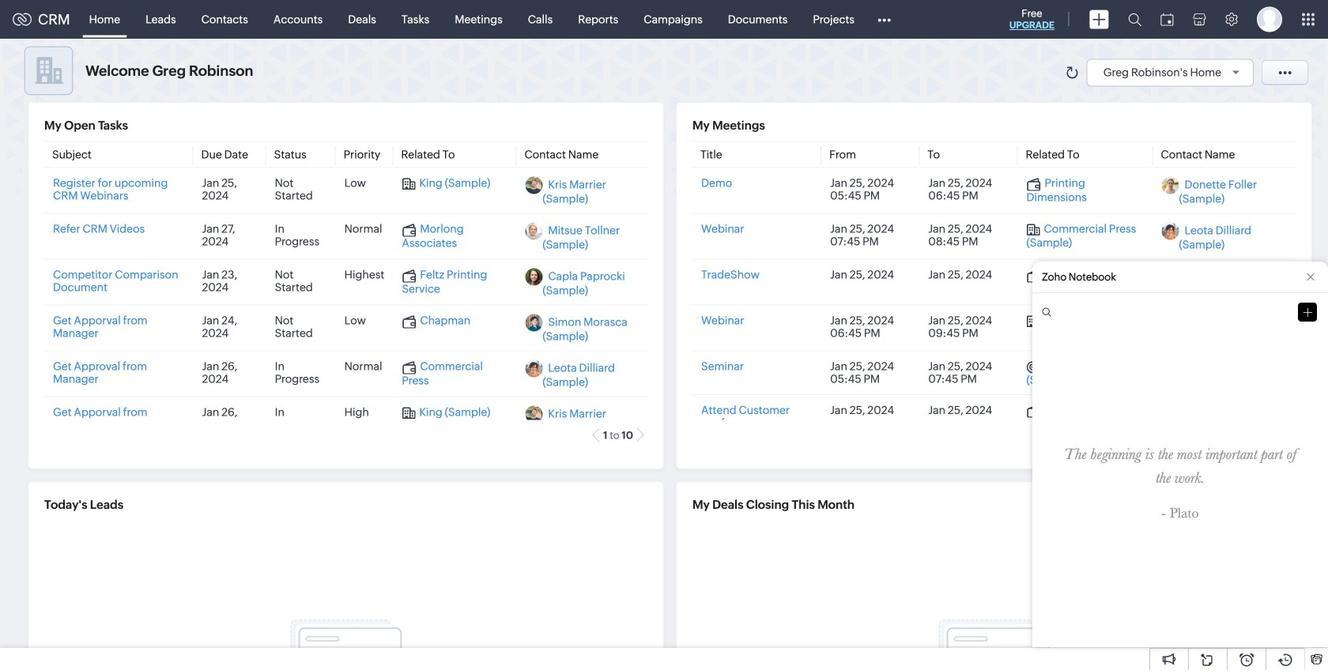 Task type: describe. For each thing, give the bounding box(es) containing it.
profile image
[[1257, 7, 1283, 32]]

calendar image
[[1161, 13, 1174, 26]]

Other Modules field
[[867, 7, 901, 32]]

profile element
[[1248, 0, 1292, 38]]



Task type: vqa. For each thing, say whether or not it's contained in the screenshot.
Field
no



Task type: locate. For each thing, give the bounding box(es) containing it.
logo image
[[13, 13, 32, 26]]

search element
[[1119, 0, 1151, 39]]

search image
[[1128, 13, 1142, 26]]

create menu image
[[1090, 10, 1109, 29]]

create menu element
[[1080, 0, 1119, 38]]



